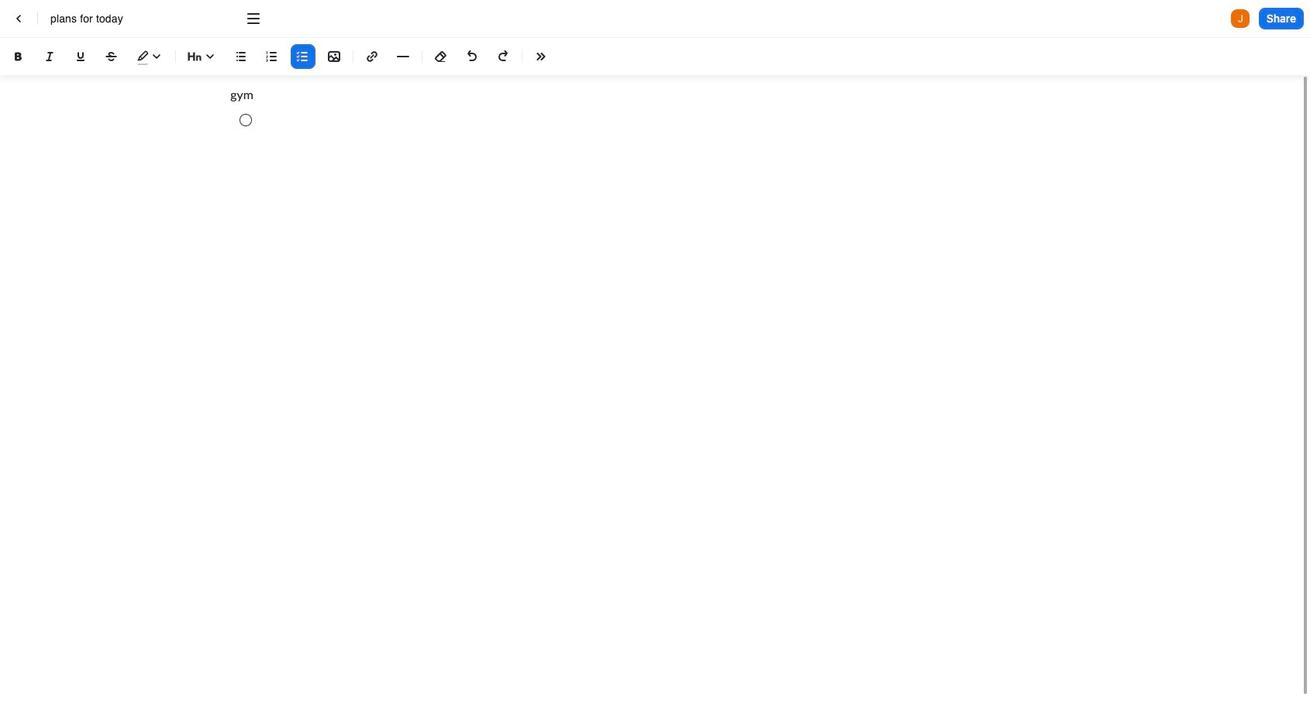 Task type: vqa. For each thing, say whether or not it's contained in the screenshot.
the One inside the Discover Zoom One link
no



Task type: describe. For each thing, give the bounding box(es) containing it.
divider line image
[[394, 50, 412, 63]]

checklist image
[[294, 47, 312, 66]]

format options image
[[532, 47, 550, 66]]

undo image
[[463, 47, 481, 66]]

numbered list image
[[263, 47, 281, 66]]

link image
[[363, 47, 381, 66]]

clear style image
[[432, 47, 450, 66]]

strikethrough image
[[102, 47, 121, 66]]



Task type: locate. For each thing, give the bounding box(es) containing it.
None text field
[[50, 11, 229, 26]]

underline image
[[71, 47, 90, 66]]

bulleted list image
[[232, 47, 250, 66]]

bold image
[[9, 47, 28, 66]]

italic image
[[40, 47, 59, 66]]

insert image image
[[325, 47, 343, 66]]

jeremy miller image
[[1231, 9, 1249, 28]]

redo image
[[494, 47, 512, 66]]

all notes image
[[9, 9, 28, 28]]

more image
[[244, 9, 263, 28]]



